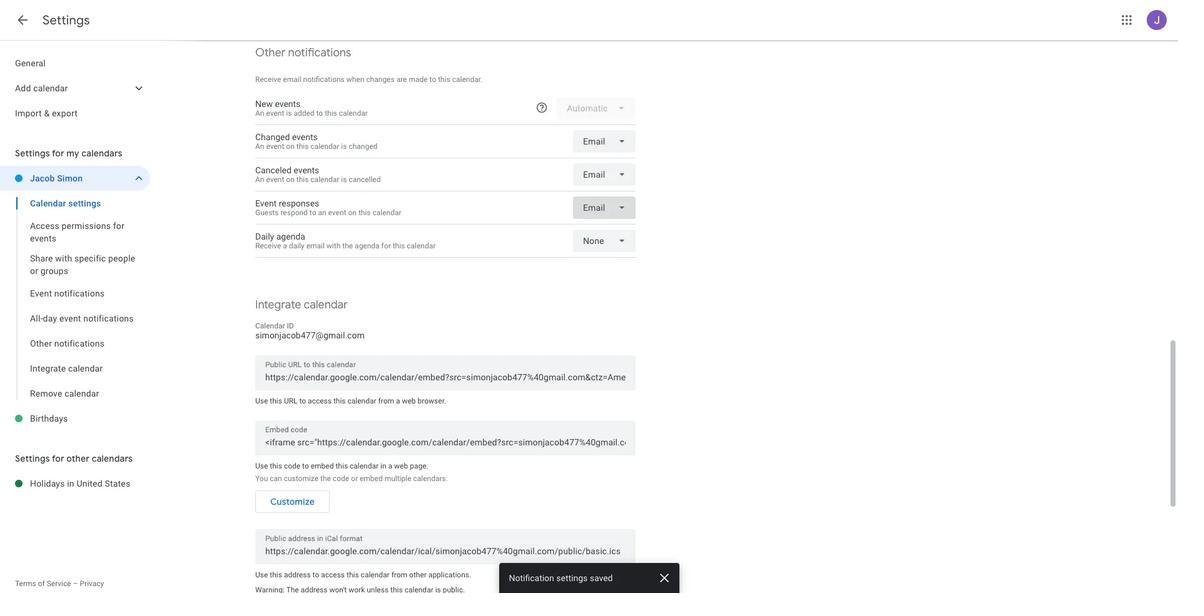 Task type: vqa. For each thing, say whether or not it's contained in the screenshot.
the leftmost Keyboard
no



Task type: locate. For each thing, give the bounding box(es) containing it.
use
[[255, 397, 268, 406], [255, 462, 268, 471], [255, 571, 268, 580]]

the down event responses guests respond to an event on this calendar
[[343, 242, 353, 250]]

in
[[381, 462, 387, 471], [67, 479, 74, 489]]

use left url
[[255, 397, 268, 406]]

a up the multiple
[[388, 462, 392, 471]]

an up guests at the left
[[255, 175, 264, 184]]

2 vertical spatial an
[[255, 175, 264, 184]]

is inside changed events an event on this calendar is changed
[[341, 142, 347, 151]]

0 horizontal spatial email
[[283, 75, 301, 84]]

browser.
[[418, 397, 446, 406]]

changed
[[349, 142, 378, 151]]

privacy link
[[80, 580, 104, 588]]

simonjacob477@gmail.com
[[255, 330, 365, 340]]

events down "added"
[[292, 132, 318, 142]]

settings for calendar
[[68, 198, 101, 208]]

permissions
[[62, 221, 111, 231]]

1 horizontal spatial the
[[343, 242, 353, 250]]

calendars right my
[[82, 148, 122, 159]]

event
[[266, 109, 284, 118], [266, 142, 284, 151], [266, 175, 284, 184], [328, 208, 346, 217], [59, 314, 81, 324]]

saved
[[590, 573, 613, 583]]

holidays in united states
[[30, 479, 130, 489]]

events down changed events an event on this calendar is changed
[[294, 165, 319, 175]]

0 vertical spatial an
[[255, 109, 264, 118]]

event right the day
[[59, 314, 81, 324]]

tree
[[0, 51, 150, 126]]

add
[[15, 83, 31, 93]]

1 horizontal spatial agenda
[[355, 242, 380, 250]]

you
[[255, 474, 268, 483]]

agenda
[[276, 232, 305, 242], [355, 242, 380, 250]]

notifications
[[288, 46, 351, 60], [303, 75, 345, 84], [54, 289, 105, 299], [83, 314, 134, 324], [54, 339, 105, 349]]

1 vertical spatial access
[[321, 571, 345, 580]]

events down "access"
[[30, 233, 56, 243]]

or down use this code to embed this calendar in a web page.
[[351, 474, 358, 483]]

terms of service link
[[15, 580, 71, 588]]

None text field
[[265, 369, 626, 386]]

2 vertical spatial on
[[348, 208, 357, 217]]

or
[[30, 266, 38, 276], [351, 474, 358, 483]]

event inside group
[[30, 289, 52, 299]]

other notifications
[[255, 46, 351, 60], [30, 339, 105, 349]]

event up "all-"
[[30, 289, 52, 299]]

an for new events
[[255, 109, 264, 118]]

1 vertical spatial is
[[341, 142, 347, 151]]

calendars up states
[[92, 453, 133, 464]]

to inside new events an event is added to this calendar
[[316, 109, 323, 118]]

other
[[255, 46, 286, 60], [30, 339, 52, 349]]

1 horizontal spatial other
[[409, 571, 427, 580]]

1 vertical spatial calendar
[[255, 322, 285, 330]]

on inside event responses guests respond to an event on this calendar
[[348, 208, 357, 217]]

0 horizontal spatial in
[[67, 479, 74, 489]]

events inside canceled events an event on this calendar is cancelled
[[294, 165, 319, 175]]

1 vertical spatial or
[[351, 474, 358, 483]]

web up the multiple
[[394, 462, 408, 471]]

to inside event responses guests respond to an event on this calendar
[[310, 208, 316, 217]]

1 horizontal spatial settings
[[557, 573, 588, 583]]

events inside access permissions for events
[[30, 233, 56, 243]]

1 vertical spatial embed
[[360, 474, 383, 483]]

in left the united
[[67, 479, 74, 489]]

is left "added"
[[286, 109, 292, 118]]

0 vertical spatial in
[[381, 462, 387, 471]]

add calendar
[[15, 83, 68, 93]]

0 vertical spatial other
[[255, 46, 286, 60]]

1 vertical spatial code
[[333, 474, 349, 483]]

1 vertical spatial settings
[[557, 573, 588, 583]]

events inside new events an event is added to this calendar
[[275, 99, 301, 109]]

code down use this code to embed this calendar in a web page.
[[333, 474, 349, 483]]

on up the canceled
[[286, 142, 295, 151]]

0 vertical spatial email
[[283, 75, 301, 84]]

integrate calendar up id
[[255, 298, 348, 312]]

0 vertical spatial access
[[308, 397, 332, 406]]

calendar left id
[[255, 322, 285, 330]]

a left browser.
[[396, 397, 400, 406]]

settings up jacob
[[15, 148, 50, 159]]

cancelled
[[349, 175, 381, 184]]

2 horizontal spatial a
[[396, 397, 400, 406]]

settings right go back image
[[43, 13, 90, 28]]

receive
[[255, 75, 281, 84], [255, 242, 281, 250]]

2 vertical spatial a
[[388, 462, 392, 471]]

0 vertical spatial settings
[[43, 13, 90, 28]]

settings for other calendars
[[15, 453, 133, 464]]

1 horizontal spatial other notifications
[[255, 46, 351, 60]]

web
[[402, 397, 416, 406], [394, 462, 408, 471]]

1 vertical spatial other notifications
[[30, 339, 105, 349]]

1 vertical spatial in
[[67, 479, 74, 489]]

None text field
[[265, 434, 626, 451], [265, 543, 626, 560], [265, 434, 626, 451], [265, 543, 626, 560]]

1 vertical spatial a
[[396, 397, 400, 406]]

0 vertical spatial from
[[378, 397, 394, 406]]

code
[[284, 462, 301, 471], [333, 474, 349, 483]]

is left "changed" at the left
[[341, 142, 347, 151]]

jacob simon
[[30, 173, 83, 183]]

event inside canceled events an event on this calendar is cancelled
[[266, 175, 284, 184]]

web for browser.
[[402, 397, 416, 406]]

settings up holidays
[[15, 453, 50, 464]]

–
[[73, 580, 78, 588]]

other notifications down the all-day event notifications on the bottom of page
[[30, 339, 105, 349]]

access for address
[[321, 571, 345, 580]]

2 vertical spatial is
[[341, 175, 347, 184]]

united
[[77, 479, 102, 489]]

2 receive from the top
[[255, 242, 281, 250]]

this inside daily agenda receive a daily email with the agenda for this calendar
[[393, 242, 405, 250]]

daily agenda receive a daily email with the agenda for this calendar
[[255, 232, 436, 250]]

a for use this code to embed this calendar in a web page.
[[388, 462, 392, 471]]

1 vertical spatial integrate
[[30, 364, 66, 374]]

0 vertical spatial the
[[343, 242, 353, 250]]

an for changed events
[[255, 142, 264, 151]]

0 vertical spatial integrate
[[255, 298, 301, 312]]

use up you
[[255, 462, 268, 471]]

is inside canceled events an event on this calendar is cancelled
[[341, 175, 347, 184]]

1 use from the top
[[255, 397, 268, 406]]

2 use from the top
[[255, 462, 268, 471]]

1 vertical spatial use
[[255, 462, 268, 471]]

in up the multiple
[[381, 462, 387, 471]]

0 vertical spatial receive
[[255, 75, 281, 84]]

0 vertical spatial settings
[[68, 198, 101, 208]]

general
[[15, 58, 46, 68]]

this
[[438, 75, 451, 84], [325, 109, 337, 118], [297, 142, 309, 151], [297, 175, 309, 184], [359, 208, 371, 217], [393, 242, 405, 250], [270, 397, 282, 406], [334, 397, 346, 406], [270, 462, 282, 471], [336, 462, 348, 471], [270, 571, 282, 580], [347, 571, 359, 580]]

an inside changed events an event on this calendar is changed
[[255, 142, 264, 151]]

group containing calendar settings
[[0, 191, 150, 406]]

1 vertical spatial email
[[306, 242, 325, 250]]

from for a
[[378, 397, 394, 406]]

receive left "daily"
[[255, 242, 281, 250]]

this inside new events an event is added to this calendar
[[325, 109, 337, 118]]

states
[[105, 479, 130, 489]]

notification
[[509, 573, 554, 583]]

on up daily agenda receive a daily email with the agenda for this calendar at the left
[[348, 208, 357, 217]]

all-day event notifications
[[30, 314, 134, 324]]

on inside changed events an event on this calendar is changed
[[286, 142, 295, 151]]

settings for my calendars tree
[[0, 166, 150, 431]]

calendar settings
[[30, 198, 101, 208]]

1 horizontal spatial with
[[327, 242, 341, 250]]

tree containing general
[[0, 51, 150, 126]]

code up customize
[[284, 462, 301, 471]]

1 horizontal spatial email
[[306, 242, 325, 250]]

1 horizontal spatial integrate
[[255, 298, 301, 312]]

0 horizontal spatial embed
[[311, 462, 334, 471]]

birthdays
[[30, 414, 68, 424]]

1 vertical spatial receive
[[255, 242, 281, 250]]

1 vertical spatial web
[[394, 462, 408, 471]]

holidays
[[30, 479, 65, 489]]

0 horizontal spatial integrate
[[30, 364, 66, 374]]

web for page.
[[394, 462, 408, 471]]

0 horizontal spatial settings
[[68, 198, 101, 208]]

event inside event responses guests respond to an event on this calendar
[[255, 198, 277, 208]]

calendar inside tree
[[30, 198, 66, 208]]

1 vertical spatial an
[[255, 142, 264, 151]]

calendar for calendar id simonjacob477@gmail.com
[[255, 322, 285, 330]]

1 vertical spatial the
[[320, 474, 331, 483]]

an
[[255, 109, 264, 118], [255, 142, 264, 151], [255, 175, 264, 184]]

you can customize the code or embed multiple calendars.
[[255, 474, 448, 483]]

1 vertical spatial other
[[409, 571, 427, 580]]

when
[[347, 75, 365, 84]]

customize
[[270, 496, 315, 508]]

an inside new events an event is added to this calendar
[[255, 109, 264, 118]]

0 vertical spatial web
[[402, 397, 416, 406]]

is for canceled events
[[341, 175, 347, 184]]

use left address
[[255, 571, 268, 580]]

on up responses
[[286, 175, 295, 184]]

from left browser.
[[378, 397, 394, 406]]

use this url to access this calendar from a web browser.
[[255, 397, 446, 406]]

to right "added"
[[316, 109, 323, 118]]

0 vertical spatial with
[[327, 242, 341, 250]]

use this address to access this calendar from other applications.
[[255, 571, 471, 580]]

event inside settings for my calendars tree
[[59, 314, 81, 324]]

embed up customize
[[311, 462, 334, 471]]

export
[[52, 108, 78, 118]]

0 vertical spatial event
[[255, 198, 277, 208]]

1 vertical spatial integrate calendar
[[30, 364, 103, 374]]

email right "daily"
[[306, 242, 325, 250]]

birthdays tree item
[[0, 406, 150, 431]]

from
[[378, 397, 394, 406], [392, 571, 408, 580]]

0 horizontal spatial code
[[284, 462, 301, 471]]

import
[[15, 108, 42, 118]]

changes
[[366, 75, 395, 84]]

0 vertical spatial on
[[286, 142, 295, 151]]

0 horizontal spatial other notifications
[[30, 339, 105, 349]]

receive up new
[[255, 75, 281, 84]]

settings left the saved
[[557, 573, 588, 583]]

settings heading
[[43, 13, 90, 28]]

0 vertical spatial is
[[286, 109, 292, 118]]

calendar up "access"
[[30, 198, 66, 208]]

on
[[286, 142, 295, 151], [286, 175, 295, 184], [348, 208, 357, 217]]

settings
[[68, 198, 101, 208], [557, 573, 588, 583]]

from left applications.
[[392, 571, 408, 580]]

the down use this code to embed this calendar in a web page.
[[320, 474, 331, 483]]

event inside changed events an event on this calendar is changed
[[266, 142, 284, 151]]

access right address
[[321, 571, 345, 580]]

other down "all-"
[[30, 339, 52, 349]]

event right an
[[328, 208, 346, 217]]

of
[[38, 580, 45, 588]]

0 horizontal spatial with
[[55, 253, 72, 263]]

1 vertical spatial from
[[392, 571, 408, 580]]

1 horizontal spatial embed
[[360, 474, 383, 483]]

calendars for settings for other calendars
[[92, 453, 133, 464]]

changed events an event on this calendar is changed
[[255, 132, 378, 151]]

events
[[275, 99, 301, 109], [292, 132, 318, 142], [294, 165, 319, 175], [30, 233, 56, 243]]

email
[[283, 75, 301, 84], [306, 242, 325, 250]]

1 vertical spatial event
[[30, 289, 52, 299]]

group
[[0, 191, 150, 406]]

birthdays link
[[30, 406, 150, 431]]

0 vertical spatial or
[[30, 266, 38, 276]]

3 use from the top
[[255, 571, 268, 580]]

None field
[[573, 130, 636, 153], [573, 163, 636, 186], [573, 197, 636, 219], [573, 230, 636, 252], [573, 130, 636, 153], [573, 163, 636, 186], [573, 197, 636, 219], [573, 230, 636, 252]]

settings for my calendars
[[15, 148, 122, 159]]

an up the canceled
[[255, 142, 264, 151]]

0 horizontal spatial event
[[30, 289, 52, 299]]

agenda down respond
[[276, 232, 305, 242]]

0 horizontal spatial or
[[30, 266, 38, 276]]

agenda down event responses guests respond to an event on this calendar
[[355, 242, 380, 250]]

calendar inside canceled events an event on this calendar is cancelled
[[311, 175, 339, 184]]

notifications up when
[[288, 46, 351, 60]]

event up responses
[[266, 175, 284, 184]]

0 horizontal spatial calendar
[[30, 198, 66, 208]]

access right url
[[308, 397, 332, 406]]

1 horizontal spatial calendar
[[255, 322, 285, 330]]

settings for notification
[[557, 573, 588, 583]]

other left applications.
[[409, 571, 427, 580]]

event inside new events an event is added to this calendar
[[266, 109, 284, 118]]

a left "daily"
[[283, 242, 287, 250]]

other notifications up new events an event is added to this calendar
[[255, 46, 351, 60]]

settings up permissions
[[68, 198, 101, 208]]

events for changed events
[[292, 132, 318, 142]]

an
[[318, 208, 326, 217]]

events inside changed events an event on this calendar is changed
[[292, 132, 318, 142]]

1 horizontal spatial other
[[255, 46, 286, 60]]

use for use this url to access this calendar from a web browser.
[[255, 397, 268, 406]]

canceled events an event on this calendar is cancelled
[[255, 165, 381, 184]]

0 horizontal spatial other
[[67, 453, 90, 464]]

is for changed events
[[341, 142, 347, 151]]

0 horizontal spatial integrate calendar
[[30, 364, 103, 374]]

integrate
[[255, 298, 301, 312], [30, 364, 66, 374]]

calendar inside event responses guests respond to an event on this calendar
[[373, 208, 402, 217]]

events right new
[[275, 99, 301, 109]]

other
[[67, 453, 90, 464], [409, 571, 427, 580]]

email up new events an event is added to this calendar
[[283, 75, 301, 84]]

other up holidays in united states
[[67, 453, 90, 464]]

an inside canceled events an event on this calendar is cancelled
[[255, 175, 264, 184]]

event up the canceled
[[266, 142, 284, 151]]

integrate calendar
[[255, 298, 348, 312], [30, 364, 103, 374]]

an up changed at the left top of page
[[255, 109, 264, 118]]

id
[[287, 322, 294, 330]]

calendars.
[[413, 474, 448, 483]]

0 vertical spatial a
[[283, 242, 287, 250]]

0 horizontal spatial a
[[283, 242, 287, 250]]

integrate calendar up "remove calendar"
[[30, 364, 103, 374]]

integrate inside settings for my calendars tree
[[30, 364, 66, 374]]

all-
[[30, 314, 43, 324]]

integrate up id
[[255, 298, 301, 312]]

notification settings saved
[[509, 573, 613, 583]]

3 an from the top
[[255, 175, 264, 184]]

with right "daily"
[[327, 242, 341, 250]]

1 vertical spatial settings
[[15, 148, 50, 159]]

canceled
[[255, 165, 292, 175]]

notifications down event notifications
[[83, 314, 134, 324]]

0 vertical spatial other
[[67, 453, 90, 464]]

event for event responses guests respond to an event on this calendar
[[255, 198, 277, 208]]

to left an
[[310, 208, 316, 217]]

event up changed at the left top of page
[[266, 109, 284, 118]]

calendar inside changed events an event on this calendar is changed
[[311, 142, 339, 151]]

to
[[430, 75, 436, 84], [316, 109, 323, 118], [310, 208, 316, 217], [299, 397, 306, 406], [302, 462, 309, 471], [313, 571, 319, 580]]

1 an from the top
[[255, 109, 264, 118]]

events for new events
[[275, 99, 301, 109]]

is inside new events an event is added to this calendar
[[286, 109, 292, 118]]

go back image
[[15, 13, 30, 28]]

1 horizontal spatial or
[[351, 474, 358, 483]]

with up groups
[[55, 253, 72, 263]]

with
[[327, 242, 341, 250], [55, 253, 72, 263]]

or down share
[[30, 266, 38, 276]]

0 horizontal spatial other
[[30, 339, 52, 349]]

is left cancelled
[[341, 175, 347, 184]]

embed
[[311, 462, 334, 471], [360, 474, 383, 483]]

0 vertical spatial calendars
[[82, 148, 122, 159]]

1 vertical spatial calendars
[[92, 453, 133, 464]]

address
[[284, 571, 311, 580]]

terms of service – privacy
[[15, 580, 104, 588]]

access
[[30, 221, 59, 231]]

1 horizontal spatial a
[[388, 462, 392, 471]]

calendar for calendar settings
[[30, 198, 66, 208]]

1 horizontal spatial integrate calendar
[[255, 298, 348, 312]]

a
[[283, 242, 287, 250], [396, 397, 400, 406], [388, 462, 392, 471]]

2 vertical spatial settings
[[15, 453, 50, 464]]

settings inside tree
[[68, 198, 101, 208]]

1 horizontal spatial event
[[255, 198, 277, 208]]

other up new
[[255, 46, 286, 60]]

share
[[30, 253, 53, 263]]

calendars
[[82, 148, 122, 159], [92, 453, 133, 464]]

0 vertical spatial use
[[255, 397, 268, 406]]

integrate up remove
[[30, 364, 66, 374]]

embed left the multiple
[[360, 474, 383, 483]]

are
[[397, 75, 407, 84]]

1 vertical spatial other
[[30, 339, 52, 349]]

1 vertical spatial on
[[286, 175, 295, 184]]

event for canceled
[[266, 175, 284, 184]]

event for changed
[[266, 142, 284, 151]]

2 an from the top
[[255, 142, 264, 151]]

event for new
[[266, 109, 284, 118]]

multiple
[[385, 474, 412, 483]]

2 vertical spatial use
[[255, 571, 268, 580]]

event
[[255, 198, 277, 208], [30, 289, 52, 299]]

service
[[47, 580, 71, 588]]

notifications up the all-day event notifications on the bottom of page
[[54, 289, 105, 299]]

calendar inside calendar id simonjacob477@gmail.com
[[255, 322, 285, 330]]

1 vertical spatial with
[[55, 253, 72, 263]]

to right address
[[313, 571, 319, 580]]

calendars for settings for my calendars
[[82, 148, 122, 159]]

0 vertical spatial calendar
[[30, 198, 66, 208]]

event for event notifications
[[30, 289, 52, 299]]

on inside canceled events an event on this calendar is cancelled
[[286, 175, 295, 184]]

web left browser.
[[402, 397, 416, 406]]

event left respond
[[255, 198, 277, 208]]

this inside changed events an event on this calendar is changed
[[297, 142, 309, 151]]



Task type: describe. For each thing, give the bounding box(es) containing it.
added
[[294, 109, 315, 118]]

jacob
[[30, 173, 55, 183]]

people
[[108, 253, 135, 263]]

other inside group
[[30, 339, 52, 349]]

respond
[[281, 208, 308, 217]]

0 horizontal spatial the
[[320, 474, 331, 483]]

the inside daily agenda receive a daily email with the agenda for this calendar
[[343, 242, 353, 250]]

&
[[44, 108, 50, 118]]

0 vertical spatial code
[[284, 462, 301, 471]]

settings for settings for other calendars
[[15, 453, 50, 464]]

use for use this address to access this calendar from other applications.
[[255, 571, 268, 580]]

a for use this url to access this calendar from a web browser.
[[396, 397, 400, 406]]

notifications down the all-day event notifications on the bottom of page
[[54, 339, 105, 349]]

0 vertical spatial integrate calendar
[[255, 298, 348, 312]]

responses
[[279, 198, 319, 208]]

email inside daily agenda receive a daily email with the agenda for this calendar
[[306, 242, 325, 250]]

import & export
[[15, 108, 78, 118]]

use this code to embed this calendar in a web page.
[[255, 462, 429, 471]]

1 receive from the top
[[255, 75, 281, 84]]

with inside share with specific people or groups
[[55, 253, 72, 263]]

new
[[255, 99, 273, 109]]

1 horizontal spatial in
[[381, 462, 387, 471]]

settings for settings for my calendars
[[15, 148, 50, 159]]

0 horizontal spatial agenda
[[276, 232, 305, 242]]

daily
[[289, 242, 305, 250]]

from for other
[[392, 571, 408, 580]]

to right url
[[299, 397, 306, 406]]

page.
[[410, 462, 429, 471]]

settings for settings
[[43, 13, 90, 28]]

my
[[67, 148, 79, 159]]

use for use this code to embed this calendar in a web page.
[[255, 462, 268, 471]]

to right made
[[430, 75, 436, 84]]

holidays in united states tree item
[[0, 471, 150, 496]]

an for canceled events
[[255, 175, 264, 184]]

remove calendar
[[30, 389, 99, 399]]

1 horizontal spatial code
[[333, 474, 349, 483]]

calendar.
[[452, 75, 483, 84]]

new events an event is added to this calendar
[[255, 99, 368, 118]]

or inside share with specific people or groups
[[30, 266, 38, 276]]

guests
[[255, 208, 279, 217]]

applications.
[[429, 571, 471, 580]]

event notifications
[[30, 289, 105, 299]]

for inside access permissions for events
[[113, 221, 125, 231]]

changed
[[255, 132, 290, 142]]

this inside event responses guests respond to an event on this calendar
[[359, 208, 371, 217]]

to up customize
[[302, 462, 309, 471]]

notifications up new events an event is added to this calendar
[[303, 75, 345, 84]]

0 vertical spatial embed
[[311, 462, 334, 471]]

terms
[[15, 580, 36, 588]]

in inside tree item
[[67, 479, 74, 489]]

made
[[409, 75, 428, 84]]

integrate calendar inside group
[[30, 364, 103, 374]]

0 vertical spatial other notifications
[[255, 46, 351, 60]]

specific
[[74, 253, 106, 263]]

access permissions for events
[[30, 221, 125, 243]]

access for url
[[308, 397, 332, 406]]

privacy
[[80, 580, 104, 588]]

this inside canceled events an event on this calendar is cancelled
[[297, 175, 309, 184]]

customize
[[284, 474, 319, 483]]

calendar inside daily agenda receive a daily email with the agenda for this calendar
[[407, 242, 436, 250]]

groups
[[41, 266, 68, 276]]

event responses guests respond to an event on this calendar
[[255, 198, 402, 217]]

share with specific people or groups
[[30, 253, 135, 276]]

a inside daily agenda receive a daily email with the agenda for this calendar
[[283, 242, 287, 250]]

daily
[[255, 232, 274, 242]]

calendar inside new events an event is added to this calendar
[[339, 109, 368, 118]]

with inside daily agenda receive a daily email with the agenda for this calendar
[[327, 242, 341, 250]]

remove
[[30, 389, 62, 399]]

can
[[270, 474, 282, 483]]

jacob simon tree item
[[0, 166, 150, 191]]

other notifications inside group
[[30, 339, 105, 349]]

holidays in united states link
[[30, 471, 150, 496]]

calendar id simonjacob477@gmail.com
[[255, 322, 365, 340]]

on for canceled
[[286, 175, 295, 184]]

simon
[[57, 173, 83, 183]]

for inside daily agenda receive a daily email with the agenda for this calendar
[[382, 242, 391, 250]]

receive email notifications when changes are made to this calendar.
[[255, 75, 483, 84]]

on for changed
[[286, 142, 295, 151]]

events for canceled events
[[294, 165, 319, 175]]

event inside event responses guests respond to an event on this calendar
[[328, 208, 346, 217]]

url
[[284, 397, 298, 406]]

day
[[43, 314, 57, 324]]

receive inside daily agenda receive a daily email with the agenda for this calendar
[[255, 242, 281, 250]]



